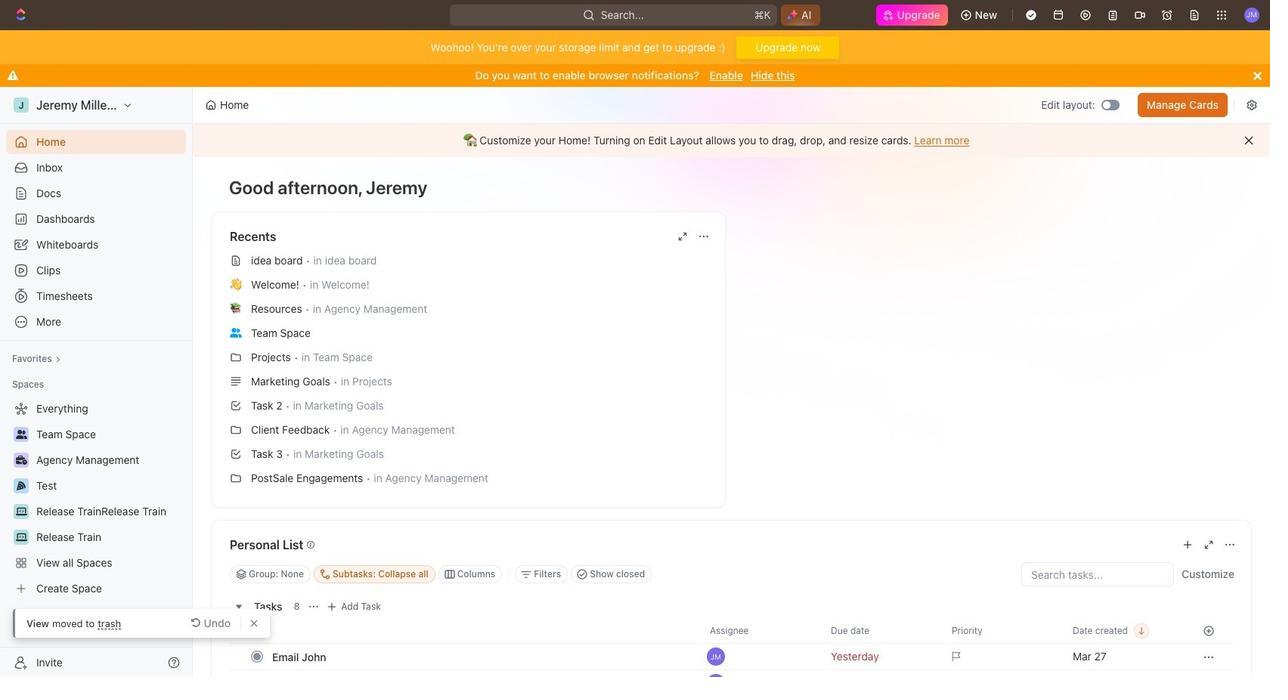 Task type: vqa. For each thing, say whether or not it's contained in the screenshot.
Tree within the Sidebar NAVIGATION
yes



Task type: describe. For each thing, give the bounding box(es) containing it.
0 vertical spatial user group image
[[230, 328, 242, 338]]

jeremy miller's workspace, , element
[[14, 98, 29, 113]]

1 vertical spatial user group image
[[16, 430, 27, 439]]

pizza slice image
[[17, 482, 26, 491]]



Task type: locate. For each thing, give the bounding box(es) containing it.
alert
[[193, 124, 1271, 157]]

business time image
[[16, 456, 27, 465]]

1 horizontal spatial user group image
[[230, 328, 242, 338]]

0 vertical spatial laptop code image
[[16, 508, 27, 517]]

tree inside sidebar navigation
[[6, 397, 186, 601]]

user group image
[[230, 328, 242, 338], [16, 430, 27, 439]]

2 laptop code image from the top
[[16, 533, 27, 542]]

1 laptop code image from the top
[[16, 508, 27, 517]]

0 horizontal spatial user group image
[[16, 430, 27, 439]]

sidebar navigation
[[0, 87, 196, 678]]

1 vertical spatial laptop code image
[[16, 533, 27, 542]]

laptop code image
[[16, 508, 27, 517], [16, 533, 27, 542]]

Search tasks... text field
[[1023, 563, 1174, 586]]

tree
[[6, 397, 186, 601]]



